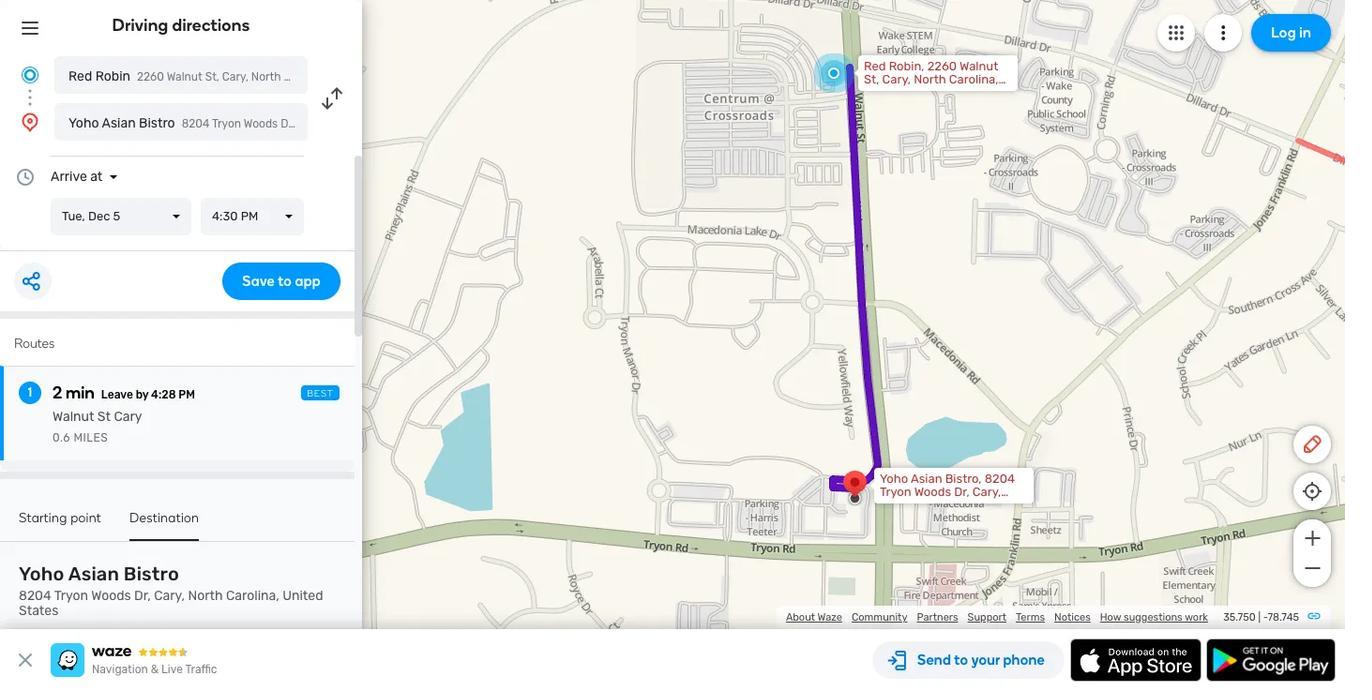 Task type: describe. For each thing, give the bounding box(es) containing it.
bistro for yoho asian bistro 8204 tryon woods dr, cary, north carolina, united states
[[124, 563, 179, 585]]

support link
[[968, 612, 1006, 624]]

-
[[1263, 612, 1268, 624]]

asian for yoho asian bistro
[[102, 115, 136, 131]]

suggestions
[[1124, 612, 1183, 624]]

how suggestions work link
[[1100, 612, 1208, 624]]

navigation
[[92, 663, 148, 676]]

how
[[1100, 612, 1121, 624]]

walnut inside walnut st cary 0.6 miles
[[53, 409, 94, 425]]

robin,
[[889, 59, 924, 73]]

clock image
[[14, 166, 37, 189]]

states for robin,
[[905, 85, 942, 99]]

states inside yoho asian bistro 8204 tryon woods dr, cary, north carolina, united states
[[19, 603, 58, 619]]

united for robin,
[[864, 85, 902, 99]]

st, for robin,
[[864, 72, 879, 86]]

2260 for robin,
[[927, 59, 957, 73]]

4:30 pm list box
[[201, 198, 304, 235]]

live
[[161, 663, 183, 676]]

starting point button
[[19, 510, 101, 539]]

st, for robin
[[205, 70, 219, 83]]

point
[[71, 510, 101, 526]]

tryon
[[54, 588, 88, 604]]

pm inside 2 min leave by 4:28 pm
[[178, 388, 195, 401]]

bistro for yoho asian bistro
[[139, 115, 175, 131]]

st
[[97, 409, 111, 425]]

about waze link
[[786, 612, 842, 624]]

partners
[[917, 612, 958, 624]]

yoho asian bistro
[[68, 115, 175, 131]]

red robin 2260 walnut st, cary, north carolina, united states
[[68, 68, 404, 84]]

pencil image
[[1301, 433, 1324, 456]]

support
[[968, 612, 1006, 624]]

2260 for robin
[[137, 70, 164, 83]]

78.745
[[1268, 612, 1299, 624]]

asian for yoho asian bistro 8204 tryon woods dr, cary, north carolina, united states
[[68, 563, 119, 585]]

location image
[[19, 111, 41, 133]]

4:30 pm
[[212, 209, 258, 223]]

starting
[[19, 510, 67, 526]]

&
[[151, 663, 159, 676]]

2 min leave by 4:28 pm
[[53, 383, 195, 403]]

4:28
[[151, 388, 176, 401]]

leave
[[101, 388, 133, 401]]

destination button
[[129, 510, 199, 541]]

current location image
[[19, 64, 41, 86]]

notices
[[1054, 612, 1091, 624]]

walnut for robin,
[[960, 59, 998, 73]]

walnut for robin
[[167, 70, 202, 83]]

cary, for robin,
[[882, 72, 911, 86]]

north for robin
[[251, 70, 281, 83]]

4:30
[[212, 209, 238, 223]]

driving
[[112, 15, 168, 36]]

navigation & live traffic
[[92, 663, 217, 676]]



Task type: locate. For each thing, give the bounding box(es) containing it.
walnut
[[960, 59, 998, 73], [167, 70, 202, 83], [53, 409, 94, 425]]

cary
[[114, 409, 142, 425]]

st, down directions at the left top
[[205, 70, 219, 83]]

bistro
[[139, 115, 175, 131], [124, 563, 179, 585]]

tue,
[[62, 209, 85, 223]]

st, inside red robin, 2260 walnut st, cary, north carolina, united states
[[864, 72, 879, 86]]

0.6
[[53, 431, 70, 445]]

2 horizontal spatial cary,
[[882, 72, 911, 86]]

pm right 4:28
[[178, 388, 195, 401]]

cary, for robin
[[222, 70, 248, 83]]

bistro inside yoho asian bistro 8204 tryon woods dr, cary, north carolina, united states
[[124, 563, 179, 585]]

1 horizontal spatial 2260
[[927, 59, 957, 73]]

yoho inside yoho asian bistro 8204 tryon woods dr, cary, north carolina, united states
[[19, 563, 64, 585]]

1 vertical spatial pm
[[178, 388, 195, 401]]

yoho asian bistro 8204 tryon woods dr, cary, north carolina, united states
[[19, 563, 323, 619]]

red for robin,
[[864, 59, 886, 73]]

yoho for yoho asian bistro
[[68, 115, 99, 131]]

red
[[864, 59, 886, 73], [68, 68, 92, 84]]

2 horizontal spatial walnut
[[960, 59, 998, 73]]

robin
[[95, 68, 130, 84]]

yoho for yoho asian bistro 8204 tryon woods dr, cary, north carolina, united states
[[19, 563, 64, 585]]

asian inside yoho asian bistro 8204 tryon woods dr, cary, north carolina, united states
[[68, 563, 119, 585]]

1 horizontal spatial states
[[370, 70, 404, 83]]

starting point
[[19, 510, 101, 526]]

1
[[28, 385, 32, 401]]

red inside red robin, 2260 walnut st, cary, north carolina, united states
[[864, 59, 886, 73]]

0 horizontal spatial states
[[19, 603, 58, 619]]

walnut st cary 0.6 miles
[[53, 409, 142, 445]]

asian down robin
[[102, 115, 136, 131]]

yoho asian bistro button
[[54, 103, 308, 141]]

cary, inside yoho asian bistro 8204 tryon woods dr, cary, north carolina, united states
[[154, 588, 185, 604]]

0 vertical spatial yoho
[[68, 115, 99, 131]]

1 vertical spatial bistro
[[124, 563, 179, 585]]

2 vertical spatial united
[[282, 588, 323, 604]]

yoho inside button
[[68, 115, 99, 131]]

1 horizontal spatial cary,
[[222, 70, 248, 83]]

st, left robin,
[[864, 72, 879, 86]]

walnut up yoho asian bistro button
[[167, 70, 202, 83]]

bistro inside yoho asian bistro button
[[139, 115, 175, 131]]

0 vertical spatial bistro
[[139, 115, 175, 131]]

0 vertical spatial united
[[332, 70, 367, 83]]

about waze community partners support terms notices how suggestions work
[[786, 612, 1208, 624]]

dec
[[88, 209, 110, 223]]

work
[[1185, 612, 1208, 624]]

states inside red robin, 2260 walnut st, cary, north carolina, united states
[[905, 85, 942, 99]]

walnut inside red robin, 2260 walnut st, cary, north carolina, united states
[[960, 59, 998, 73]]

1 vertical spatial states
[[905, 85, 942, 99]]

united
[[332, 70, 367, 83], [864, 85, 902, 99], [282, 588, 323, 604]]

2260
[[927, 59, 957, 73], [137, 70, 164, 83]]

pm
[[241, 209, 258, 223], [178, 388, 195, 401]]

united inside red robin, 2260 walnut st, cary, north carolina, united states
[[864, 85, 902, 99]]

by
[[136, 388, 149, 401]]

bistro down red robin 2260 walnut st, cary, north carolina, united states
[[139, 115, 175, 131]]

walnut up 0.6
[[53, 409, 94, 425]]

terms link
[[1016, 612, 1045, 624]]

united inside yoho asian bistro 8204 tryon woods dr, cary, north carolina, united states
[[282, 588, 323, 604]]

states
[[370, 70, 404, 83], [905, 85, 942, 99], [19, 603, 58, 619]]

35.750
[[1223, 612, 1256, 624]]

bistro up dr,
[[124, 563, 179, 585]]

walnut inside red robin 2260 walnut st, cary, north carolina, united states
[[167, 70, 202, 83]]

0 horizontal spatial st,
[[205, 70, 219, 83]]

0 vertical spatial pm
[[241, 209, 258, 223]]

asian inside button
[[102, 115, 136, 131]]

north for robin,
[[914, 72, 946, 86]]

1 vertical spatial yoho
[[19, 563, 64, 585]]

2 vertical spatial states
[[19, 603, 58, 619]]

states for robin
[[370, 70, 404, 83]]

tue, dec 5
[[62, 209, 120, 223]]

states inside red robin 2260 walnut st, cary, north carolina, united states
[[370, 70, 404, 83]]

2
[[53, 383, 62, 403]]

8204
[[19, 588, 51, 604]]

yoho right location "icon"
[[68, 115, 99, 131]]

zoom in image
[[1301, 527, 1324, 550]]

st,
[[205, 70, 219, 83], [864, 72, 879, 86]]

at
[[90, 169, 103, 185]]

red left robin
[[68, 68, 92, 84]]

0 vertical spatial states
[[370, 70, 404, 83]]

north inside red robin, 2260 walnut st, cary, north carolina, united states
[[914, 72, 946, 86]]

best
[[307, 388, 334, 400]]

notices link
[[1054, 612, 1091, 624]]

miles
[[74, 431, 108, 445]]

35.750 | -78.745
[[1223, 612, 1299, 624]]

x image
[[14, 649, 37, 672]]

5
[[113, 209, 120, 223]]

0 horizontal spatial united
[[282, 588, 323, 604]]

carolina, inside red robin 2260 walnut st, cary, north carolina, united states
[[284, 70, 329, 83]]

woods
[[91, 588, 131, 604]]

cary, inside red robin 2260 walnut st, cary, north carolina, united states
[[222, 70, 248, 83]]

1 horizontal spatial north
[[251, 70, 281, 83]]

united inside red robin 2260 walnut st, cary, north carolina, united states
[[332, 70, 367, 83]]

1 horizontal spatial carolina,
[[284, 70, 329, 83]]

0 vertical spatial asian
[[102, 115, 136, 131]]

pm right 4:30
[[241, 209, 258, 223]]

1 horizontal spatial st,
[[864, 72, 879, 86]]

0 horizontal spatial red
[[68, 68, 92, 84]]

destination
[[129, 510, 199, 526]]

north inside yoho asian bistro 8204 tryon woods dr, cary, north carolina, united states
[[188, 588, 223, 604]]

carolina, inside red robin, 2260 walnut st, cary, north carolina, united states
[[949, 72, 999, 86]]

partners link
[[917, 612, 958, 624]]

0 horizontal spatial north
[[188, 588, 223, 604]]

arrive at
[[51, 169, 103, 185]]

2260 inside red robin, 2260 walnut st, cary, north carolina, united states
[[927, 59, 957, 73]]

zoom out image
[[1301, 557, 1324, 580]]

tue, dec 5 list box
[[51, 198, 191, 235]]

2 horizontal spatial north
[[914, 72, 946, 86]]

north
[[251, 70, 281, 83], [914, 72, 946, 86], [188, 588, 223, 604]]

1 horizontal spatial united
[[332, 70, 367, 83]]

1 vertical spatial united
[[864, 85, 902, 99]]

red left robin,
[[864, 59, 886, 73]]

0 horizontal spatial walnut
[[53, 409, 94, 425]]

2 horizontal spatial carolina,
[[949, 72, 999, 86]]

walnut right robin,
[[960, 59, 998, 73]]

1 horizontal spatial red
[[864, 59, 886, 73]]

routes
[[14, 336, 55, 352]]

1 horizontal spatial pm
[[241, 209, 258, 223]]

0 horizontal spatial carolina,
[[226, 588, 279, 604]]

carolina, for robin
[[284, 70, 329, 83]]

dr,
[[134, 588, 151, 604]]

directions
[[172, 15, 250, 36]]

link image
[[1307, 609, 1322, 624]]

yoho up 8204
[[19, 563, 64, 585]]

community link
[[852, 612, 908, 624]]

terms
[[1016, 612, 1045, 624]]

about
[[786, 612, 815, 624]]

waze
[[818, 612, 842, 624]]

carolina, inside yoho asian bistro 8204 tryon woods dr, cary, north carolina, united states
[[226, 588, 279, 604]]

community
[[852, 612, 908, 624]]

cary,
[[222, 70, 248, 83], [882, 72, 911, 86], [154, 588, 185, 604]]

traffic
[[185, 663, 217, 676]]

min
[[66, 383, 95, 403]]

|
[[1258, 612, 1261, 624]]

2 horizontal spatial united
[[864, 85, 902, 99]]

yoho
[[68, 115, 99, 131], [19, 563, 64, 585]]

asian
[[102, 115, 136, 131], [68, 563, 119, 585]]

arrive
[[51, 169, 87, 185]]

north inside red robin 2260 walnut st, cary, north carolina, united states
[[251, 70, 281, 83]]

0 horizontal spatial 2260
[[137, 70, 164, 83]]

0 horizontal spatial cary,
[[154, 588, 185, 604]]

asian up the woods
[[68, 563, 119, 585]]

red for robin
[[68, 68, 92, 84]]

carolina, for robin,
[[949, 72, 999, 86]]

cary, inside red robin, 2260 walnut st, cary, north carolina, united states
[[882, 72, 911, 86]]

united for robin
[[332, 70, 367, 83]]

0 horizontal spatial yoho
[[19, 563, 64, 585]]

st, inside red robin 2260 walnut st, cary, north carolina, united states
[[205, 70, 219, 83]]

2 horizontal spatial states
[[905, 85, 942, 99]]

driving directions
[[112, 15, 250, 36]]

pm inside list box
[[241, 209, 258, 223]]

0 horizontal spatial pm
[[178, 388, 195, 401]]

2260 right robin
[[137, 70, 164, 83]]

2260 inside red robin 2260 walnut st, cary, north carolina, united states
[[137, 70, 164, 83]]

1 vertical spatial asian
[[68, 563, 119, 585]]

1 horizontal spatial walnut
[[167, 70, 202, 83]]

carolina,
[[284, 70, 329, 83], [949, 72, 999, 86], [226, 588, 279, 604]]

2260 right robin,
[[927, 59, 957, 73]]

red robin, 2260 walnut st, cary, north carolina, united states
[[864, 59, 999, 99]]

1 horizontal spatial yoho
[[68, 115, 99, 131]]



Task type: vqa. For each thing, say whether or not it's contained in the screenshot.
the leftmost the St,
yes



